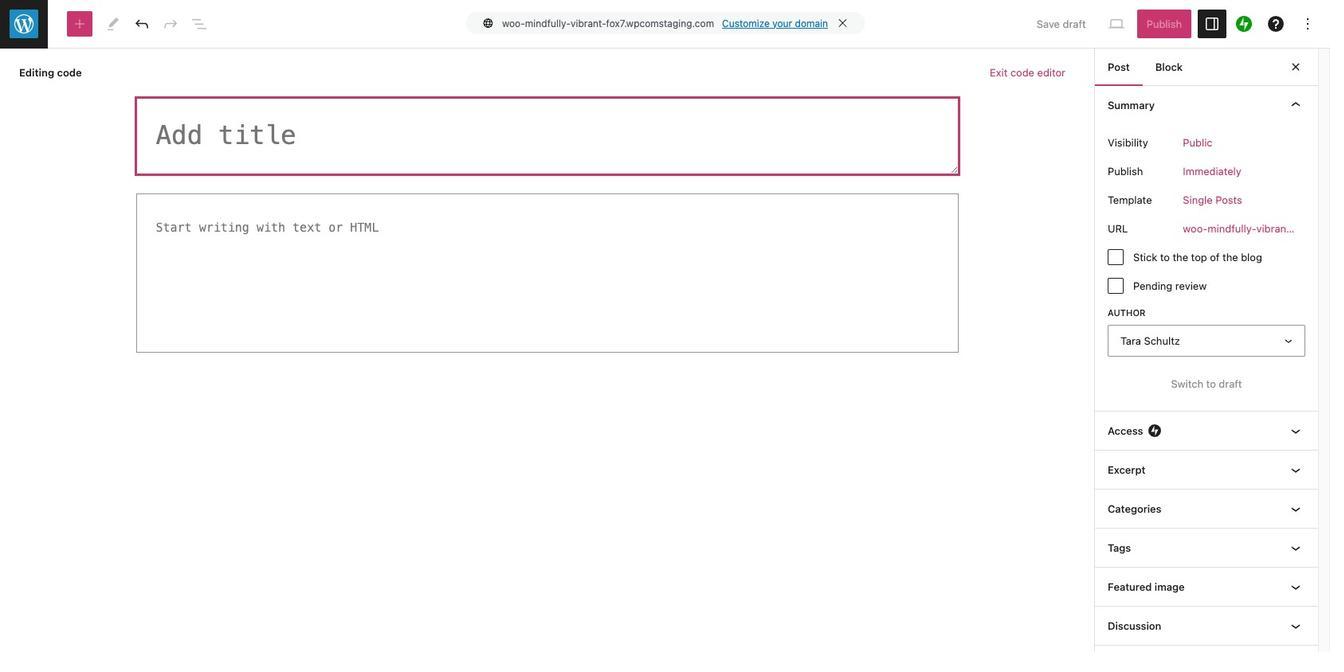 Task type: vqa. For each thing, say whether or not it's contained in the screenshot.


Task type: locate. For each thing, give the bounding box(es) containing it.
featured image button
[[1095, 569, 1319, 607]]

customize
[[722, 17, 770, 29]]

undo image
[[132, 14, 151, 33]]

to
[[1161, 251, 1170, 264], [1207, 378, 1216, 391]]

code right editing
[[57, 66, 82, 79]]

0 vertical spatial publish
[[1147, 18, 1182, 30]]

customize your domain button
[[722, 17, 828, 29]]

code inside button
[[1011, 66, 1035, 79]]

code for exit
[[1011, 66, 1035, 79]]

0 horizontal spatial code
[[57, 66, 82, 79]]

draft inside button
[[1219, 378, 1242, 391]]

mindfully- for woo-mindfully-vibrant-fox7.wp
[[1208, 222, 1257, 235]]

post button
[[1095, 48, 1143, 86]]

vibrant-
[[571, 17, 606, 29], [1257, 222, 1295, 235]]

single posts
[[1183, 194, 1243, 206]]

stick to the top of the blog
[[1134, 251, 1263, 264]]

code right exit
[[1011, 66, 1035, 79]]

editing code
[[19, 66, 82, 79]]

0 vertical spatial woo-
[[502, 17, 525, 29]]

2 code from the left
[[1011, 66, 1035, 79]]

single posts button
[[1174, 186, 1252, 214]]

0 horizontal spatial vibrant-
[[571, 17, 606, 29]]

settings image
[[1203, 14, 1222, 33]]

vibrant- for fox7.wpcomstaging.com
[[571, 17, 606, 29]]

draft
[[1063, 18, 1086, 30], [1219, 378, 1242, 391]]

Pending review checkbox
[[1108, 278, 1124, 294]]

domain
[[795, 17, 828, 29]]

to for switch
[[1207, 378, 1216, 391]]

publish down visibility
[[1108, 165, 1143, 178]]

discussion button
[[1095, 608, 1319, 646]]

publish up block
[[1147, 18, 1182, 30]]

publish
[[1147, 18, 1182, 30], [1108, 165, 1143, 178]]

1 horizontal spatial to
[[1207, 378, 1216, 391]]

0 vertical spatial to
[[1161, 251, 1170, 264]]

0 vertical spatial vibrant-
[[571, 17, 606, 29]]

Start writing with text or HTML text field
[[136, 193, 959, 353]]

1 vertical spatial vibrant-
[[1257, 222, 1295, 235]]

draft right the switch
[[1219, 378, 1242, 391]]

access
[[1108, 425, 1144, 438]]

featured
[[1108, 581, 1152, 594]]

categories
[[1108, 503, 1162, 516]]

0 horizontal spatial to
[[1161, 251, 1170, 264]]

mindfully- inside the woo-mindfully-vibrant-fox7.wp "dropdown button"
[[1208, 222, 1257, 235]]

fox7.wpcomstaging.com
[[606, 17, 714, 29]]

0 horizontal spatial woo-
[[502, 17, 525, 29]]

1 the from the left
[[1173, 251, 1189, 264]]

woo- for woo-mindfully-vibrant-fox7.wp
[[1183, 222, 1208, 235]]

review
[[1176, 280, 1207, 293]]

draft right the save
[[1063, 18, 1086, 30]]

to right stick
[[1161, 251, 1170, 264]]

save
[[1037, 18, 1060, 30]]

0 vertical spatial draft
[[1063, 18, 1086, 30]]

block
[[1156, 61, 1183, 73]]

1 horizontal spatial woo-
[[1183, 222, 1208, 235]]

1 horizontal spatial mindfully-
[[1208, 222, 1257, 235]]

single
[[1183, 194, 1213, 206]]

1 vertical spatial draft
[[1219, 378, 1242, 391]]

the right of
[[1223, 251, 1239, 264]]

2 the from the left
[[1223, 251, 1239, 264]]

1 horizontal spatial vibrant-
[[1257, 222, 1295, 235]]

summary
[[1108, 99, 1155, 112]]

1 horizontal spatial draft
[[1219, 378, 1242, 391]]

help image
[[1267, 14, 1286, 33]]

1 horizontal spatial the
[[1223, 251, 1239, 264]]

woo- for woo-mindfully-vibrant-fox7.wpcomstaging.com customize your domain
[[502, 17, 525, 29]]

mindfully-
[[525, 17, 571, 29], [1208, 222, 1257, 235]]

the left top
[[1173, 251, 1189, 264]]

publish inside dropdown button
[[1147, 18, 1182, 30]]

block button
[[1143, 48, 1196, 86]]

exit
[[990, 66, 1008, 79]]

1 horizontal spatial code
[[1011, 66, 1035, 79]]

editing
[[19, 66, 54, 79]]

public button
[[1174, 128, 1223, 157]]

of
[[1210, 251, 1220, 264]]

0 horizontal spatial draft
[[1063, 18, 1086, 30]]

close settings image
[[1287, 57, 1306, 77]]

to inside switch to draft button
[[1207, 378, 1216, 391]]

1 horizontal spatial publish
[[1147, 18, 1182, 30]]

vibrant- inside "dropdown button"
[[1257, 222, 1295, 235]]

fox7.wp
[[1295, 222, 1331, 235]]

woo-
[[502, 17, 525, 29], [1183, 222, 1208, 235]]

excerpt
[[1108, 464, 1146, 477]]

0 horizontal spatial mindfully-
[[525, 17, 571, 29]]

template
[[1108, 194, 1152, 206]]

woo- inside "dropdown button"
[[1183, 222, 1208, 235]]

0 vertical spatial mindfully-
[[525, 17, 571, 29]]

1 vertical spatial to
[[1207, 378, 1216, 391]]

1 vertical spatial woo-
[[1183, 222, 1208, 235]]

1 vertical spatial publish
[[1108, 165, 1143, 178]]

to right the switch
[[1207, 378, 1216, 391]]

pending review
[[1134, 280, 1207, 293]]

1 vertical spatial mindfully-
[[1208, 222, 1257, 235]]

to for stick
[[1161, 251, 1170, 264]]

1 code from the left
[[57, 66, 82, 79]]

stick
[[1134, 251, 1158, 264]]

0 horizontal spatial the
[[1173, 251, 1189, 264]]

code
[[57, 66, 82, 79], [1011, 66, 1035, 79]]

the
[[1173, 251, 1189, 264], [1223, 251, 1239, 264]]



Task type: describe. For each thing, give the bounding box(es) containing it.
visibility
[[1108, 136, 1149, 149]]

access button
[[1095, 412, 1319, 451]]

summary button
[[1095, 86, 1319, 124]]

woo-mindfully-vibrant-fox7.wpcomstaging.com customize your domain
[[502, 17, 828, 29]]

redo image
[[161, 14, 180, 33]]

discussion
[[1108, 621, 1162, 633]]

exit code editor button
[[981, 58, 1075, 87]]

editor
[[1038, 66, 1066, 79]]

jetpack image
[[1236, 16, 1252, 32]]

switch
[[1171, 378, 1204, 391]]

pending
[[1134, 280, 1173, 293]]

immediately button
[[1174, 157, 1251, 186]]

Stick to the top of the blog checkbox
[[1108, 250, 1124, 266]]

switch to draft button
[[1108, 370, 1306, 399]]

top
[[1192, 251, 1207, 264]]

0 horizontal spatial publish
[[1108, 165, 1143, 178]]

woo-mindfully-vibrant-fox7.wp
[[1183, 222, 1331, 235]]

Add title text field
[[136, 98, 959, 174]]

tags
[[1108, 542, 1131, 555]]

mindfully- for woo-mindfully-vibrant-fox7.wpcomstaging.com customize your domain
[[525, 17, 571, 29]]

save draft button
[[1027, 10, 1096, 38]]

draft inside button
[[1063, 18, 1086, 30]]

image
[[1155, 581, 1185, 594]]

save draft
[[1037, 18, 1086, 30]]

publish button
[[1137, 10, 1192, 38]]

public
[[1183, 136, 1213, 149]]

your
[[773, 17, 793, 29]]

tags button
[[1095, 530, 1319, 568]]

preview image
[[1107, 14, 1126, 33]]

code for editing
[[57, 66, 82, 79]]

featured image
[[1108, 581, 1185, 594]]

categories button
[[1095, 491, 1319, 529]]

post
[[1108, 61, 1130, 73]]

options image
[[1299, 14, 1318, 33]]

immediately
[[1183, 165, 1242, 178]]

woo-mindfully-vibrant-fox7.wp button
[[1174, 214, 1331, 243]]

posts
[[1216, 194, 1243, 206]]

author
[[1108, 308, 1146, 318]]

switch to draft
[[1171, 378, 1242, 391]]

vibrant- for fox7.wp
[[1257, 222, 1295, 235]]

exit code editor
[[990, 66, 1066, 79]]

excerpt button
[[1095, 452, 1319, 490]]

blog
[[1241, 251, 1263, 264]]

url
[[1108, 222, 1128, 235]]



